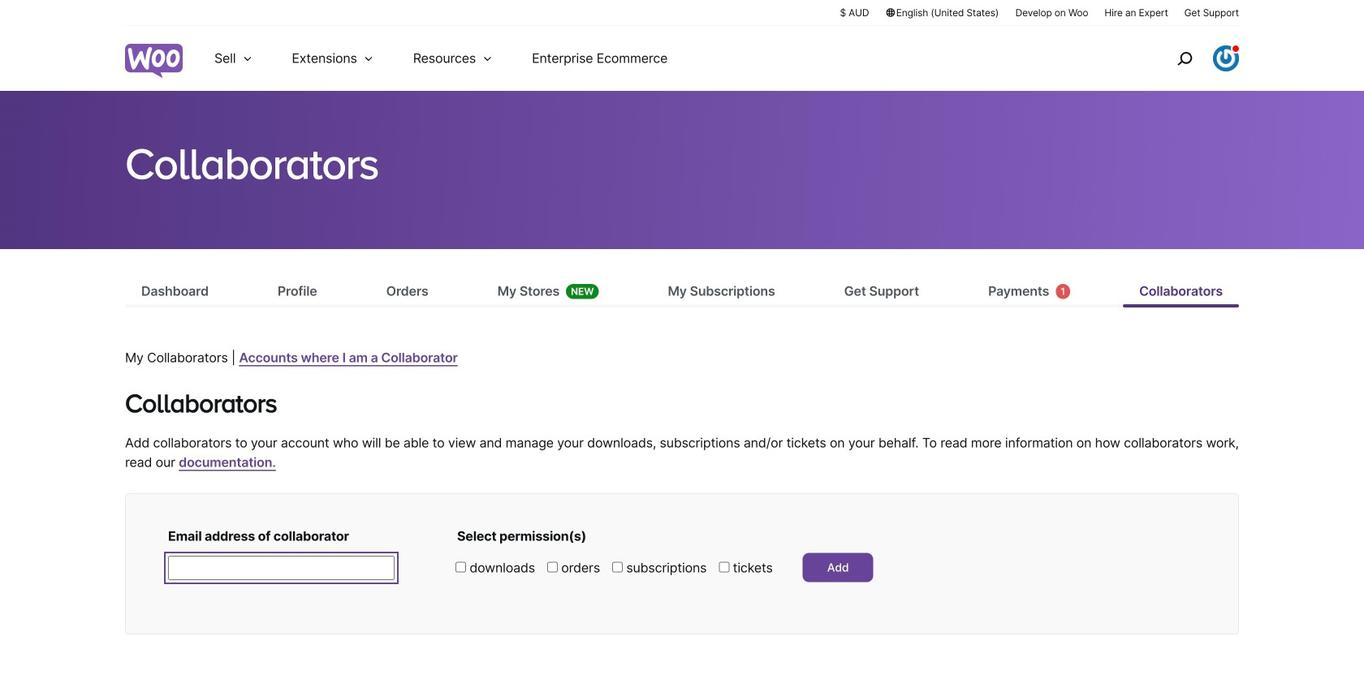 Task type: locate. For each thing, give the bounding box(es) containing it.
service navigation menu element
[[1143, 32, 1239, 85]]

None checkbox
[[456, 562, 466, 573], [547, 562, 558, 573], [612, 562, 623, 573], [719, 562, 730, 573], [456, 562, 466, 573], [547, 562, 558, 573], [612, 562, 623, 573], [719, 562, 730, 573]]



Task type: vqa. For each thing, say whether or not it's contained in the screenshot.
"biggest"
no



Task type: describe. For each thing, give the bounding box(es) containing it.
open account menu image
[[1213, 45, 1239, 71]]

search image
[[1172, 45, 1198, 71]]



